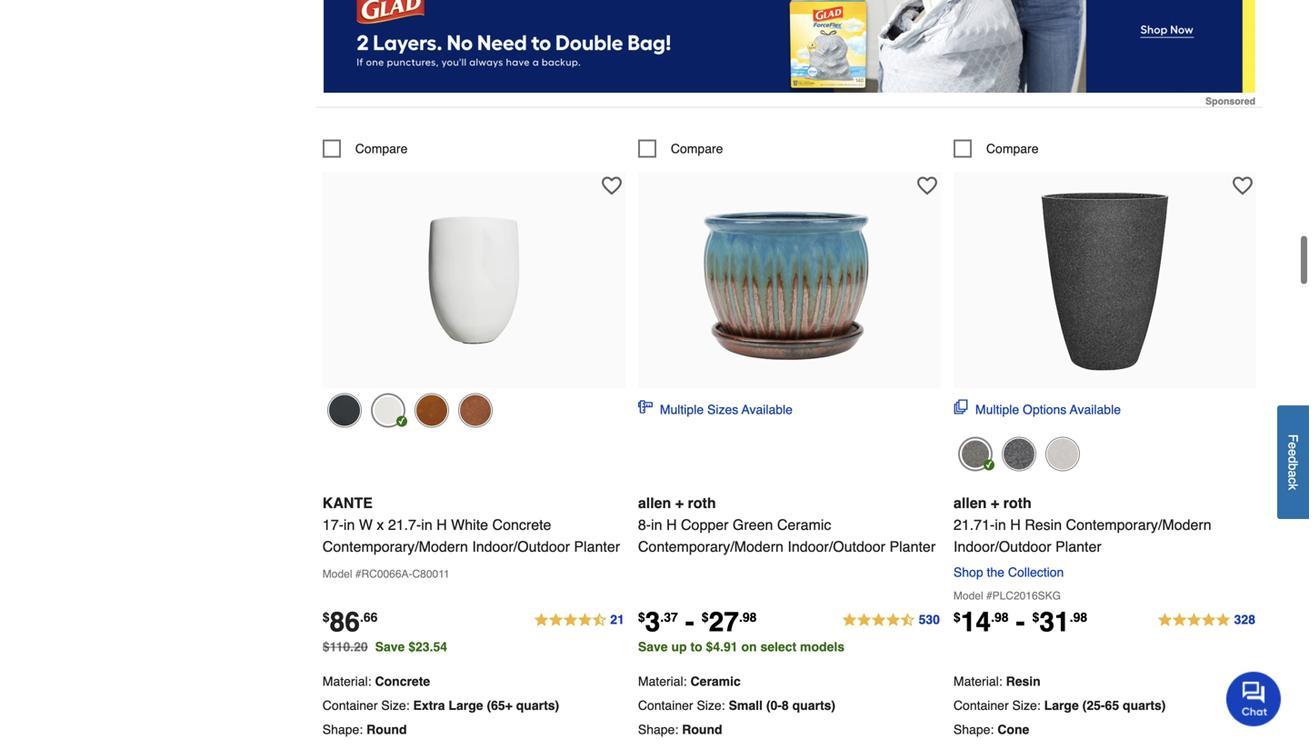 Task type: locate. For each thing, give the bounding box(es) containing it.
- down plc2016skg
[[1016, 605, 1025, 637]]

container
[[323, 697, 378, 712], [638, 697, 693, 712], [954, 697, 1009, 712]]

1 horizontal spatial +
[[991, 494, 999, 510]]

4.5 stars image left 3 at the bottom
[[533, 609, 625, 630]]

$ right 530 at the bottom
[[954, 609, 961, 624]]

shape: for container size: large (25-65 quarts)
[[954, 721, 994, 736]]

4.5 stars image containing 530
[[841, 609, 941, 630]]

.66
[[360, 609, 378, 624]]

2 horizontal spatial h
[[1010, 515, 1021, 532]]

1 $ from the left
[[323, 609, 330, 624]]

shape: cone
[[954, 721, 1029, 736]]

round down material: concrete
[[367, 721, 407, 736]]

compare for 3831143 element
[[671, 140, 723, 155]]

shape: down material: ceramic
[[638, 721, 678, 736]]

# down the the
[[986, 589, 992, 601]]

21.71-
[[954, 515, 995, 532]]

e
[[1286, 442, 1300, 449], [1286, 449, 1300, 456]]

21.7-
[[388, 515, 421, 532]]

# up .66
[[355, 567, 361, 579]]

- right the .37
[[685, 605, 694, 637]]

1 vertical spatial concrete
[[375, 673, 430, 688]]

1 horizontal spatial ceramic
[[777, 515, 831, 532]]

4.5 stars image containing 21
[[533, 609, 625, 630]]

1 horizontal spatial #
[[986, 589, 992, 601]]

.98 inside $ 3 .37 - $ 27 .98
[[739, 609, 757, 624]]

1 horizontal spatial h
[[666, 515, 677, 532]]

$ inside "$ 86 .66"
[[323, 609, 330, 624]]

f e e d b a c k button
[[1277, 405, 1309, 519]]

0 horizontal spatial roth
[[688, 494, 716, 510]]

1 horizontal spatial model
[[954, 589, 983, 601]]

.37
[[660, 609, 678, 624]]

2 horizontal spatial quarts)
[[1123, 697, 1166, 712]]

1 horizontal spatial shape:
[[638, 721, 678, 736]]

large
[[449, 697, 483, 712], [1044, 697, 1079, 712]]

1 material: from the left
[[323, 673, 371, 688]]

2 available from the left
[[1070, 401, 1121, 416]]

planter up 530 at the bottom
[[890, 537, 936, 554]]

3 size: from the left
[[1012, 697, 1041, 712]]

0 horizontal spatial material:
[[323, 673, 371, 688]]

large left (65+
[[449, 697, 483, 712]]

ceramic up container size: small (0-8 quarts)
[[691, 673, 741, 688]]

+ inside allen + roth 8-in h copper green ceramic contemporary/modern indoor/outdoor planter
[[675, 494, 684, 510]]

1 horizontal spatial container
[[638, 697, 693, 712]]

concrete up extra
[[375, 673, 430, 688]]

model up 86
[[323, 567, 352, 579]]

2 heart outline image from the left
[[917, 175, 937, 195]]

c80011
[[412, 567, 450, 579]]

1 multiple from the left
[[660, 401, 704, 416]]

ceramic right green
[[777, 515, 831, 532]]

quarts) right 65
[[1123, 697, 1166, 712]]

1 horizontal spatial quarts)
[[792, 697, 836, 712]]

2 indoor/outdoor from the left
[[788, 537, 885, 554]]

0 horizontal spatial large
[[449, 697, 483, 712]]

available for multiple options available
[[1070, 401, 1121, 416]]

4.5 stars image up models
[[841, 609, 941, 630]]

3831143 element
[[638, 139, 723, 157]]

compare
[[355, 140, 408, 155], [671, 140, 723, 155], [986, 140, 1039, 155]]

h left the white
[[437, 515, 447, 532]]

2 large from the left
[[1044, 697, 1079, 712]]

indoor/outdoor inside allen + roth 8-in h copper green ceramic contemporary/modern indoor/outdoor planter
[[788, 537, 885, 554]]

round
[[367, 721, 407, 736], [682, 721, 722, 736]]

2 .98 from the left
[[991, 609, 1009, 624]]

0 horizontal spatial round
[[367, 721, 407, 736]]

large left (25-
[[1044, 697, 1079, 712]]

2 compare from the left
[[671, 140, 723, 155]]

sizes
[[707, 401, 738, 416]]

model
[[323, 567, 352, 579], [954, 589, 983, 601]]

1 container from the left
[[323, 697, 378, 712]]

0 horizontal spatial planter
[[574, 537, 620, 554]]

shape: down material: concrete
[[323, 721, 363, 736]]

material: down up
[[638, 673, 687, 688]]

material: for material: concrete
[[323, 673, 371, 688]]

2 round from the left
[[682, 721, 722, 736]]

ceramic
[[777, 515, 831, 532], [691, 673, 741, 688]]

multiple for multiple options available
[[975, 401, 1019, 416]]

2 horizontal spatial planter
[[1055, 537, 1102, 554]]

material: for material: resin
[[954, 673, 1002, 688]]

0 horizontal spatial #
[[355, 567, 361, 579]]

compare inside 3831143 element
[[671, 140, 723, 155]]

size: down material: concrete
[[381, 697, 410, 712]]

container size: extra large (65+ quarts)
[[323, 697, 559, 712]]

1 horizontal spatial contemporary/modern
[[638, 537, 784, 554]]

white image
[[371, 392, 405, 427], [1045, 436, 1080, 470]]

14
[[961, 605, 991, 637]]

chat invite button image
[[1226, 671, 1282, 726]]

contemporary/modern inside allen + roth 8-in h copper green ceramic contemporary/modern indoor/outdoor planter
[[638, 537, 784, 554]]

1 - from the left
[[685, 605, 694, 637]]

+ for 21.71-
[[991, 494, 999, 510]]

1 quarts) from the left
[[516, 697, 559, 712]]

1 horizontal spatial indoor/outdoor
[[788, 537, 885, 554]]

1 size: from the left
[[381, 697, 410, 712]]

2 horizontal spatial compare
[[986, 140, 1039, 155]]

multiple
[[660, 401, 704, 416], [975, 401, 1019, 416]]

container for container size: small (0-8 quarts)
[[638, 697, 693, 712]]

2 container from the left
[[638, 697, 693, 712]]

0 horizontal spatial +
[[675, 494, 684, 510]]

0 vertical spatial resin
[[1025, 515, 1062, 532]]

3 indoor/outdoor from the left
[[954, 537, 1051, 554]]

0 horizontal spatial 4.5 stars image
[[533, 609, 625, 630]]

1 compare from the left
[[355, 140, 408, 155]]

h right 8-
[[666, 515, 677, 532]]

available right "sizes"
[[742, 401, 793, 416]]

2 shape: round from the left
[[638, 721, 722, 736]]

round down container size: small (0-8 quarts)
[[682, 721, 722, 736]]

+ inside allen + roth 21.71-in h resin contemporary/modern indoor/outdoor planter
[[991, 494, 999, 510]]

size:
[[381, 697, 410, 712], [697, 697, 725, 712], [1012, 697, 1041, 712]]

0 horizontal spatial multiple
[[660, 401, 704, 416]]

in left copper
[[651, 515, 662, 532]]

multiple options available link
[[954, 399, 1121, 418]]

$ up $110.20
[[323, 609, 330, 624]]

grey image
[[1002, 436, 1036, 470]]

material: ceramic
[[638, 673, 741, 688]]

1 + from the left
[[675, 494, 684, 510]]

0 horizontal spatial ceramic
[[691, 673, 741, 688]]

2 horizontal spatial contemporary/modern
[[1066, 515, 1211, 532]]

1 shape: from the left
[[323, 721, 363, 736]]

heart outline image
[[602, 175, 622, 195], [917, 175, 937, 195], [1233, 175, 1253, 195]]

3 compare from the left
[[986, 140, 1039, 155]]

$ for 3
[[638, 609, 645, 624]]

material: concrete
[[323, 673, 430, 688]]

shape: round down material: ceramic
[[638, 721, 722, 736]]

roth down grey icon
[[1003, 494, 1032, 510]]

1 horizontal spatial save
[[638, 639, 668, 653]]

1 horizontal spatial large
[[1044, 697, 1079, 712]]

1 horizontal spatial -
[[1016, 605, 1025, 637]]

copper
[[681, 515, 729, 532]]

shape:
[[323, 721, 363, 736], [638, 721, 678, 736], [954, 721, 994, 736]]

$23.54
[[408, 639, 447, 653]]

0 horizontal spatial shape:
[[323, 721, 363, 736]]

planter inside allen + roth 8-in h copper green ceramic contemporary/modern indoor/outdoor planter
[[890, 537, 936, 554]]

allen up the 21.71-
[[954, 494, 987, 510]]

0 horizontal spatial .98
[[739, 609, 757, 624]]

1 horizontal spatial compare
[[671, 140, 723, 155]]

charcoal image
[[327, 392, 362, 427]]

cone
[[998, 721, 1029, 736]]

1 horizontal spatial available
[[1070, 401, 1121, 416]]

1 horizontal spatial roth
[[1003, 494, 1032, 510]]

.98
[[739, 609, 757, 624], [991, 609, 1009, 624], [1070, 609, 1087, 624]]

0 horizontal spatial container
[[323, 697, 378, 712]]

1 roth from the left
[[688, 494, 716, 510]]

3 material: from the left
[[954, 673, 1002, 688]]

-
[[685, 605, 694, 637], [1016, 605, 1025, 637]]

0 vertical spatial concrete
[[492, 515, 551, 532]]

1 horizontal spatial planter
[[890, 537, 936, 554]]

1 horizontal spatial allen
[[954, 494, 987, 510]]

container for container size: large (25-65 quarts)
[[954, 697, 1009, 712]]

resin up collection
[[1025, 515, 1062, 532]]

3 planter from the left
[[1055, 537, 1102, 554]]

1 available from the left
[[742, 401, 793, 416]]

1 large from the left
[[449, 697, 483, 712]]

allen inside allen + roth 21.71-in h resin contemporary/modern indoor/outdoor planter
[[954, 494, 987, 510]]

2 e from the top
[[1286, 449, 1300, 456]]

container down material: ceramic
[[638, 697, 693, 712]]

3 .98 from the left
[[1070, 609, 1087, 624]]

0 horizontal spatial compare
[[355, 140, 408, 155]]

a
[[1286, 470, 1300, 477]]

shape: round down material: concrete
[[323, 721, 407, 736]]

1 horizontal spatial heart outline image
[[917, 175, 937, 195]]

e up d
[[1286, 442, 1300, 449]]

h inside kante 17-in w x 21.7-in h white concrete contemporary/modern indoor/outdoor planter
[[437, 515, 447, 532]]

1 horizontal spatial shape: round
[[638, 721, 722, 736]]

$ 3 .37 - $ 27 .98
[[638, 605, 757, 637]]

1 vertical spatial white image
[[1045, 436, 1080, 470]]

planter up collection
[[1055, 537, 1102, 554]]

2 - from the left
[[1016, 605, 1025, 637]]

resin up container size: large (25-65 quarts)
[[1006, 673, 1041, 688]]

2 horizontal spatial heart outline image
[[1233, 175, 1253, 195]]

faux rusty metal image
[[414, 392, 449, 427]]

shape: round
[[323, 721, 407, 736], [638, 721, 722, 736]]

roth for resin
[[1003, 494, 1032, 510]]

size: for extra large (65+ quarts)
[[381, 697, 410, 712]]

contemporary/modern
[[1066, 515, 1211, 532], [323, 537, 468, 554], [638, 537, 784, 554]]

2 $ from the left
[[638, 609, 645, 624]]

was price $110.20 element
[[323, 634, 375, 653]]

container down material: concrete
[[323, 697, 378, 712]]

compare inside 1002854606 element
[[355, 140, 408, 155]]

material: down $110.20
[[323, 673, 371, 688]]

1 horizontal spatial concrete
[[492, 515, 551, 532]]

1 horizontal spatial multiple
[[975, 401, 1019, 416]]

concrete right the white
[[492, 515, 551, 532]]

h inside allen + roth 21.71-in h resin contemporary/modern indoor/outdoor planter
[[1010, 515, 1021, 532]]

rc0066a-
[[361, 567, 412, 579]]

material:
[[323, 673, 371, 688], [638, 673, 687, 688], [954, 673, 1002, 688]]

1 e from the top
[[1286, 442, 1300, 449]]

2 horizontal spatial size:
[[1012, 697, 1041, 712]]

kante 17-in w x 21.7-in h white concrete contemporary/modern indoor/outdoor planter
[[323, 494, 620, 554]]

available right options
[[1070, 401, 1121, 416]]

0 horizontal spatial white image
[[371, 392, 405, 427]]

1 shape: round from the left
[[323, 721, 407, 736]]

in left the white
[[421, 515, 432, 532]]

3 container from the left
[[954, 697, 1009, 712]]

roth up copper
[[688, 494, 716, 510]]

planter inside kante 17-in w x 21.7-in h white concrete contemporary/modern indoor/outdoor planter
[[574, 537, 620, 554]]

3 quarts) from the left
[[1123, 697, 1166, 712]]

1 indoor/outdoor from the left
[[472, 537, 570, 554]]

5 stars image
[[1157, 609, 1256, 630]]

+
[[675, 494, 684, 510], [991, 494, 999, 510]]

+ up copper
[[675, 494, 684, 510]]

indoor/outdoor inside kante 17-in w x 21.7-in h white concrete contemporary/modern indoor/outdoor planter
[[472, 537, 570, 554]]

2 planter from the left
[[890, 537, 936, 554]]

1 4.5 stars image from the left
[[533, 609, 625, 630]]

material: up shape: cone
[[954, 673, 1002, 688]]

$ 14 .98 - $ 31 .98
[[954, 605, 1087, 637]]

0 horizontal spatial heart outline image
[[602, 175, 622, 195]]

multiple left "sizes"
[[660, 401, 704, 416]]

0 horizontal spatial size:
[[381, 697, 410, 712]]

0 horizontal spatial allen
[[638, 494, 671, 510]]

1 planter from the left
[[574, 537, 620, 554]]

shape: for container size: extra large (65+ quarts)
[[323, 721, 363, 736]]

compare for 1002854606 element
[[355, 140, 408, 155]]

0 horizontal spatial save
[[375, 639, 405, 653]]

save down 3 at the bottom
[[638, 639, 668, 653]]

1 .98 from the left
[[739, 609, 757, 624]]

plc2016skg
[[992, 589, 1061, 601]]

allen
[[638, 494, 671, 510], [954, 494, 987, 510]]

0 horizontal spatial h
[[437, 515, 447, 532]]

0 horizontal spatial available
[[742, 401, 793, 416]]

size: for small (0-8 quarts)
[[697, 697, 725, 712]]

2 horizontal spatial .98
[[1070, 609, 1087, 624]]

h inside allen + roth 8-in h copper green ceramic contemporary/modern indoor/outdoor planter
[[666, 515, 677, 532]]

0 horizontal spatial model
[[323, 567, 352, 579]]

quarts)
[[516, 697, 559, 712], [792, 697, 836, 712], [1123, 697, 1166, 712]]

options
[[1023, 401, 1067, 416]]

2 horizontal spatial material:
[[954, 673, 1002, 688]]

1 horizontal spatial round
[[682, 721, 722, 736]]

multiple left options
[[975, 401, 1019, 416]]

roth
[[688, 494, 716, 510], [1003, 494, 1032, 510]]

2 shape: from the left
[[638, 721, 678, 736]]

4 $ from the left
[[954, 609, 961, 624]]

2 multiple from the left
[[975, 401, 1019, 416]]

4 in from the left
[[995, 515, 1006, 532]]

2 roth from the left
[[1003, 494, 1032, 510]]

shape: left 'cone'
[[954, 721, 994, 736]]

in left w
[[344, 515, 355, 532]]

1 horizontal spatial 4.5 stars image
[[841, 609, 941, 630]]

white image left 'faux rusty metal' 'icon'
[[371, 392, 405, 427]]

#
[[355, 567, 361, 579], [986, 589, 992, 601]]

- for 27
[[685, 605, 694, 637]]

model for model # rc0066a-c80011
[[323, 567, 352, 579]]

$3.37-$27.98 element
[[638, 605, 757, 637]]

indoor/outdoor
[[472, 537, 570, 554], [788, 537, 885, 554], [954, 537, 1051, 554]]

0 horizontal spatial indoor/outdoor
[[472, 537, 570, 554]]

1 h from the left
[[437, 515, 447, 532]]

0 vertical spatial model
[[323, 567, 352, 579]]

0 vertical spatial #
[[355, 567, 361, 579]]

0 horizontal spatial contemporary/modern
[[323, 537, 468, 554]]

roth inside allen + roth 8-in h copper green ceramic contemporary/modern indoor/outdoor planter
[[688, 494, 716, 510]]

1 horizontal spatial size:
[[697, 697, 725, 712]]

save down .66
[[375, 639, 405, 653]]

2 horizontal spatial container
[[954, 697, 1009, 712]]

1002854606 element
[[323, 139, 408, 157]]

size: up 'cone'
[[1012, 697, 1041, 712]]

quarts) right (65+
[[516, 697, 559, 712]]

0 horizontal spatial concrete
[[375, 673, 430, 688]]

$ up the to
[[702, 609, 709, 624]]

+ up the 21.71-
[[991, 494, 999, 510]]

h right the 21.71-
[[1010, 515, 1021, 532]]

e up b
[[1286, 449, 1300, 456]]

$ down plc2016skg
[[1032, 609, 1039, 624]]

select
[[760, 639, 797, 653]]

0 horizontal spatial -
[[685, 605, 694, 637]]

1 horizontal spatial .98
[[991, 609, 1009, 624]]

roth inside allen + roth 21.71-in h resin contemporary/modern indoor/outdoor planter
[[1003, 494, 1032, 510]]

1 horizontal spatial material:
[[638, 673, 687, 688]]

0 horizontal spatial quarts)
[[516, 697, 559, 712]]

0 vertical spatial ceramic
[[777, 515, 831, 532]]

2 save from the left
[[638, 639, 668, 653]]

2 + from the left
[[991, 494, 999, 510]]

f e e d b a c k
[[1286, 434, 1300, 490]]

allen + roth 21.71-in h resin contemporary/modern indoor/outdoor planter
[[954, 494, 1211, 554]]

4.5 stars image
[[533, 609, 625, 630], [841, 609, 941, 630]]

planter up 21
[[574, 537, 620, 554]]

save
[[375, 639, 405, 653], [638, 639, 668, 653]]

0 horizontal spatial shape: round
[[323, 721, 407, 736]]

1 round from the left
[[367, 721, 407, 736]]

2 horizontal spatial indoor/outdoor
[[954, 537, 1051, 554]]

21
[[610, 611, 624, 626]]

allen inside allen + roth 8-in h copper green ceramic contemporary/modern indoor/outdoor planter
[[638, 494, 671, 510]]

2 h from the left
[[666, 515, 677, 532]]

$
[[323, 609, 330, 624], [638, 609, 645, 624], [702, 609, 709, 624], [954, 609, 961, 624], [1032, 609, 1039, 624]]

container up shape: cone
[[954, 697, 1009, 712]]

shape: round for concrete
[[323, 721, 407, 736]]

in up the the
[[995, 515, 1006, 532]]

compare inside 5001941611 element
[[986, 140, 1039, 155]]

# for rc0066a-c80011
[[355, 567, 361, 579]]

3 in from the left
[[651, 515, 662, 532]]

x
[[377, 515, 384, 532]]

in
[[344, 515, 355, 532], [421, 515, 432, 532], [651, 515, 662, 532], [995, 515, 1006, 532]]

1 vertical spatial #
[[986, 589, 992, 601]]

resin
[[1025, 515, 1062, 532], [1006, 673, 1041, 688]]

allen for 8-
[[638, 494, 671, 510]]

available
[[742, 401, 793, 416], [1070, 401, 1121, 416]]

material: for material: ceramic
[[638, 673, 687, 688]]

1 vertical spatial model
[[954, 589, 983, 601]]

shape: round for ceramic
[[638, 721, 722, 736]]

+ for 8-
[[675, 494, 684, 510]]

2 quarts) from the left
[[792, 697, 836, 712]]

$ right 21
[[638, 609, 645, 624]]

model down shop
[[954, 589, 983, 601]]

allen up 8-
[[638, 494, 671, 510]]

collection
[[1008, 564, 1064, 579]]

size: down material: ceramic
[[697, 697, 725, 712]]

2 material: from the left
[[638, 673, 687, 688]]

1 allen from the left
[[638, 494, 671, 510]]

2 size: from the left
[[697, 697, 725, 712]]

3 shape: from the left
[[954, 721, 994, 736]]

2 allen from the left
[[954, 494, 987, 510]]

4.5 stars image for 86
[[533, 609, 625, 630]]

2 4.5 stars image from the left
[[841, 609, 941, 630]]

white image right grey icon
[[1045, 436, 1080, 470]]

in inside allen + roth 8-in h copper green ceramic contemporary/modern indoor/outdoor planter
[[651, 515, 662, 532]]

quarts) right the "8"
[[792, 697, 836, 712]]

2 horizontal spatial shape:
[[954, 721, 994, 736]]

65
[[1105, 697, 1119, 712]]

$14.98-$31.98 element
[[954, 605, 1087, 637]]

3 h from the left
[[1010, 515, 1021, 532]]

concrete
[[492, 515, 551, 532], [375, 673, 430, 688]]

h
[[437, 515, 447, 532], [666, 515, 677, 532], [1010, 515, 1021, 532]]

kante 17-in w x 21.7-in h white concrete contemporary/modern indoor/outdoor planter image
[[374, 180, 574, 380]]



Task type: vqa. For each thing, say whether or not it's contained in the screenshot.


Task type: describe. For each thing, give the bounding box(es) containing it.
quarts) for extra large (65+ quarts)
[[516, 697, 559, 712]]

w
[[359, 515, 373, 532]]

save up to $4.91 on select models
[[638, 639, 845, 653]]

.98 for 31
[[1070, 609, 1087, 624]]

up
[[671, 639, 687, 653]]

multiple sizes available link
[[638, 399, 793, 418]]

$ for 14
[[954, 609, 961, 624]]

extra
[[413, 697, 445, 712]]

0 vertical spatial white image
[[371, 392, 405, 427]]

$4.91
[[706, 639, 738, 653]]

17-
[[323, 515, 344, 532]]

resin inside allen + roth 21.71-in h resin contemporary/modern indoor/outdoor planter
[[1025, 515, 1062, 532]]

container size: small (0-8 quarts)
[[638, 697, 836, 712]]

f
[[1286, 434, 1300, 442]]

allen + roth 8-in h copper green ceramic contemporary/modern indoor/outdoor planter
[[638, 494, 936, 554]]

328 button
[[1157, 609, 1256, 630]]

.98 for 27
[[739, 609, 757, 624]]

1 save from the left
[[375, 639, 405, 653]]

indoor/outdoor inside allen + roth 21.71-in h resin contemporary/modern indoor/outdoor planter
[[954, 537, 1051, 554]]

ceramic inside allen + roth 8-in h copper green ceramic contemporary/modern indoor/outdoor planter
[[777, 515, 831, 532]]

green
[[733, 515, 773, 532]]

allen + roth 21.71-in h resin contemporary/modern indoor/outdoor planter image
[[1005, 180, 1205, 380]]

- for 31
[[1016, 605, 1025, 637]]

quarts) for large (25-65 quarts)
[[1123, 697, 1166, 712]]

b
[[1286, 463, 1300, 470]]

available for multiple sizes available
[[742, 401, 793, 416]]

2 in from the left
[[421, 515, 432, 532]]

shape: for container size: small (0-8 quarts)
[[638, 721, 678, 736]]

530
[[919, 611, 940, 626]]

(25-
[[1082, 697, 1105, 712]]

roth for copper
[[688, 494, 716, 510]]

3 $ from the left
[[702, 609, 709, 624]]

k
[[1286, 484, 1300, 490]]

planter inside allen + roth 21.71-in h resin contemporary/modern indoor/outdoor planter
[[1055, 537, 1102, 554]]

27
[[709, 605, 739, 637]]

(0-
[[766, 697, 782, 712]]

1 horizontal spatial white image
[[1045, 436, 1080, 470]]

the
[[987, 564, 1005, 579]]

quarts) for small (0-8 quarts)
[[792, 697, 836, 712]]

h for 21.71-in h resin contemporary/modern indoor/outdoor planter
[[1010, 515, 1021, 532]]

# for plc2016skg
[[986, 589, 992, 601]]

size: for large (25-65 quarts)
[[1012, 697, 1041, 712]]

contemporary/modern inside allen + roth 21.71-in h resin contemporary/modern indoor/outdoor planter
[[1066, 515, 1211, 532]]

d
[[1286, 456, 1300, 463]]

8-
[[638, 515, 651, 532]]

to
[[690, 639, 702, 653]]

$ 86 .66
[[323, 605, 378, 637]]

1 vertical spatial resin
[[1006, 673, 1041, 688]]

on
[[741, 639, 757, 653]]

5 $ from the left
[[1032, 609, 1039, 624]]

$ for 86
[[323, 609, 330, 624]]

(65+
[[487, 697, 513, 712]]

21 button
[[533, 609, 625, 630]]

kante
[[323, 494, 373, 510]]

8
[[782, 697, 789, 712]]

shop the collection
[[954, 564, 1064, 579]]

contemporary/modern inside kante 17-in w x 21.7-in h white concrete contemporary/modern indoor/outdoor planter
[[323, 537, 468, 554]]

iron oxide image
[[458, 392, 493, 427]]

container for container size: extra large (65+ quarts)
[[323, 697, 378, 712]]

shop the collection link
[[954, 564, 1071, 579]]

compare for 5001941611 element
[[986, 140, 1039, 155]]

1 vertical spatial ceramic
[[691, 673, 741, 688]]

3
[[645, 605, 660, 637]]

3 heart outline image from the left
[[1233, 175, 1253, 195]]

small
[[729, 697, 763, 712]]

5001941611 element
[[954, 139, 1039, 157]]

round for extra large (65+ quarts)
[[367, 721, 407, 736]]

in inside allen + roth 21.71-in h resin contemporary/modern indoor/outdoor planter
[[995, 515, 1006, 532]]

multiple options available
[[975, 401, 1121, 416]]

model for model # plc2016skg
[[954, 589, 983, 601]]

$110.20
[[323, 639, 368, 653]]

31
[[1039, 605, 1070, 637]]

actual price $86.66 element
[[323, 605, 378, 637]]

white
[[451, 515, 488, 532]]

1 heart outline image from the left
[[602, 175, 622, 195]]

h for 8-in h copper green ceramic contemporary/modern indoor/outdoor planter
[[666, 515, 677, 532]]

concrete inside kante 17-in w x 21.7-in h white concrete contemporary/modern indoor/outdoor planter
[[492, 515, 551, 532]]

advertisement region
[[323, 0, 1255, 106]]

multiple sizes available
[[660, 401, 793, 416]]

round for small (0-8 quarts)
[[682, 721, 722, 736]]

530 button
[[841, 609, 941, 630]]

model # plc2016skg
[[954, 589, 1061, 601]]

multiple for multiple sizes available
[[660, 401, 704, 416]]

1 in from the left
[[344, 515, 355, 532]]

shop
[[954, 564, 983, 579]]

models
[[800, 639, 845, 653]]

container size: large (25-65 quarts)
[[954, 697, 1166, 712]]

allen + roth 8-in h copper green ceramic contemporary/modern indoor/outdoor planter image
[[689, 180, 889, 380]]

material: resin
[[954, 673, 1041, 688]]

86
[[330, 605, 360, 637]]

$110.20 save $23.54
[[323, 639, 447, 653]]

black image
[[958, 436, 993, 470]]

model # rc0066a-c80011
[[323, 567, 450, 579]]

allen for 21.71-
[[954, 494, 987, 510]]

328
[[1234, 611, 1255, 626]]

4.5 stars image for 3
[[841, 609, 941, 630]]

c
[[1286, 477, 1300, 484]]



